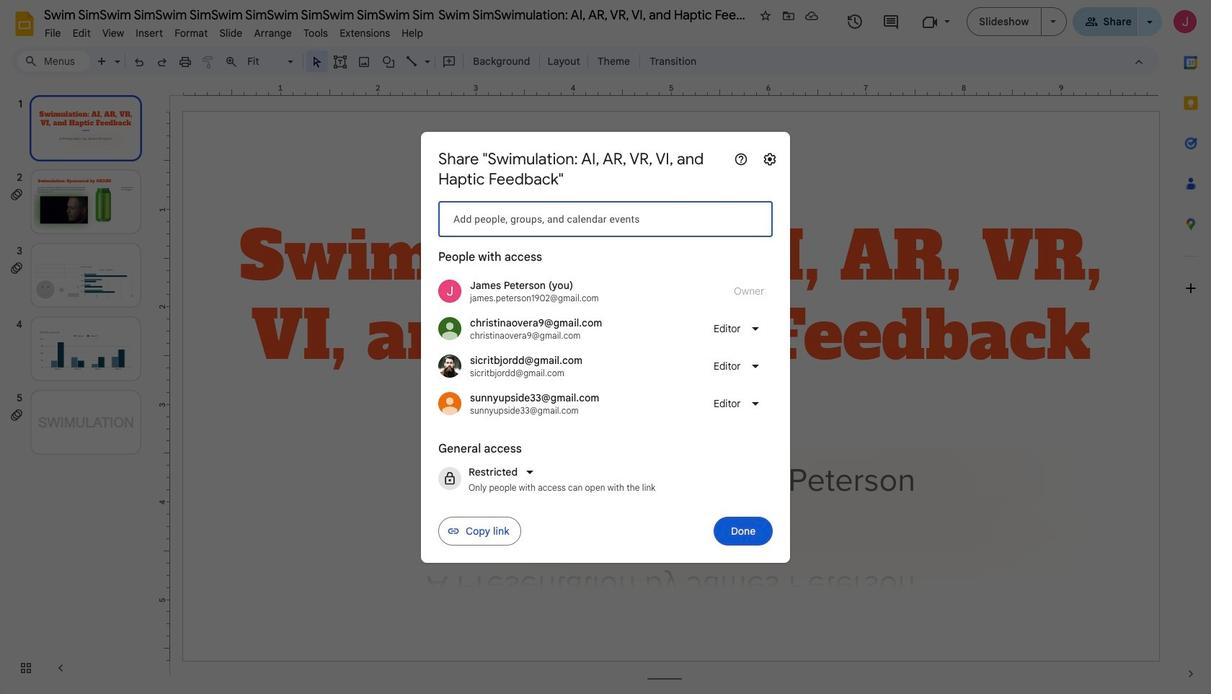 Task type: describe. For each thing, give the bounding box(es) containing it.
document status: saved to drive. image
[[805, 9, 819, 23]]

Menus field
[[18, 51, 90, 71]]

slides home image
[[12, 11, 38, 37]]

hide the menus (ctrl+shift+f) image
[[1132, 55, 1147, 69]]

main toolbar
[[89, 50, 704, 72]]

paint format image
[[201, 55, 216, 69]]

redo (⌘y) image
[[155, 55, 169, 69]]

line image
[[405, 55, 420, 69]]

text box image
[[333, 55, 348, 69]]

select (esc) image
[[310, 55, 325, 69]]

menu bar inside menu bar banner
[[39, 19, 429, 43]]

zoom image
[[224, 55, 239, 69]]

new slide (ctrl+m) image
[[95, 55, 110, 69]]

menu bar banner
[[0, 0, 1212, 695]]



Task type: vqa. For each thing, say whether or not it's contained in the screenshot.
MENUS field
yes



Task type: locate. For each thing, give the bounding box(es) containing it.
Star checkbox
[[756, 6, 776, 26]]

Rename text field
[[39, 6, 754, 23]]

add comment (⌘+option+m) image
[[442, 55, 457, 69]]

menu bar
[[39, 19, 429, 43]]

undo (⌘z) image
[[132, 55, 146, 69]]

tab list
[[1171, 43, 1212, 654]]

print (⌘p) image
[[178, 55, 193, 69]]

star image
[[759, 9, 773, 23]]

share. shared with 3 people. image
[[1085, 15, 1098, 28]]

navigation
[[0, 81, 159, 695]]

show all comments image
[[883, 13, 900, 31]]

last edit was on october 30, 2023 image
[[847, 13, 864, 30]]

tab list inside menu bar banner
[[1171, 43, 1212, 654]]

move image
[[782, 9, 796, 23]]

application
[[0, 0, 1212, 695]]



